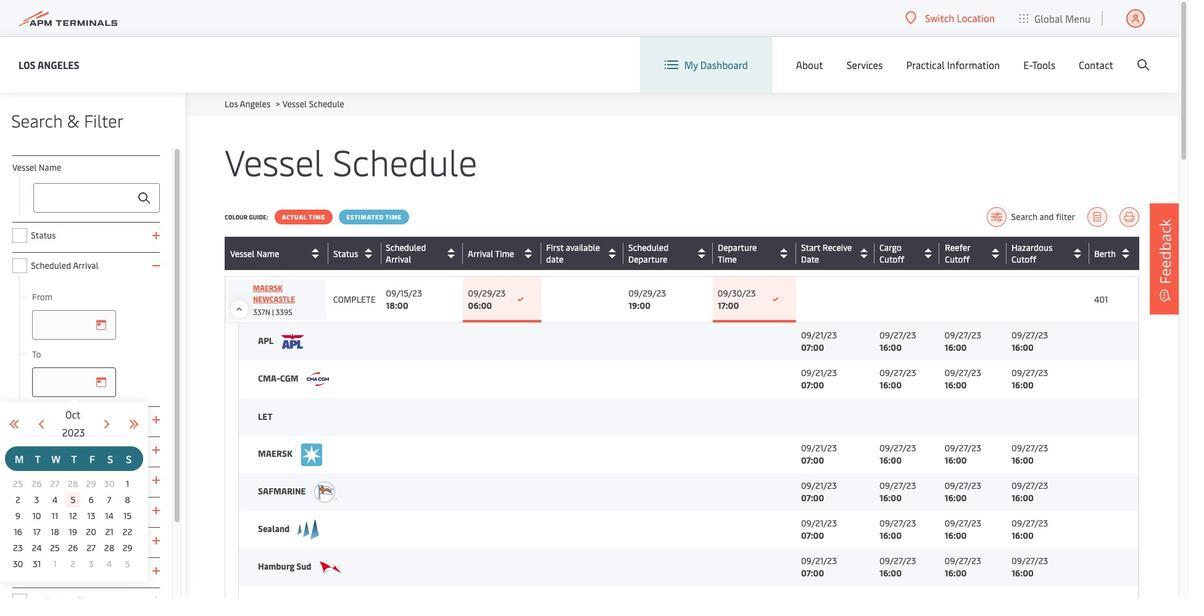 Task type: vqa. For each thing, say whether or not it's contained in the screenshot.


Task type: describe. For each thing, give the bounding box(es) containing it.
los for los angeles > vessel schedule
[[225, 98, 238, 110]]

hazardous for first departure time button from right
[[1012, 242, 1053, 254]]

09/21/23 07:00 for apl
[[801, 330, 837, 354]]

0 vertical spatial 26 link
[[29, 477, 44, 492]]

20
[[86, 527, 96, 538]]

vessel name for vessel name button corresponding to scheduled arrival button related to first departure time button from right
[[230, 248, 279, 260]]

1 vertical spatial 25 link
[[47, 541, 62, 556]]

09/29/23 19:00
[[629, 288, 666, 312]]

09/15/23
[[386, 288, 422, 299]]

colour guide:
[[225, 213, 268, 222]]

7 link
[[102, 493, 117, 508]]

24
[[32, 543, 42, 554]]

vessel schedule
[[225, 137, 478, 186]]

401
[[1095, 294, 1109, 306]]

cgm
[[280, 373, 299, 385]]

1 vertical spatial 2
[[71, 559, 75, 571]]

sealand
[[258, 523, 292, 535]]

9 link
[[10, 509, 25, 524]]

e-tools
[[1024, 58, 1056, 72]]

practical
[[907, 58, 945, 72]]

14 link
[[102, 509, 117, 524]]

|
[[272, 307, 274, 317]]

first for scheduled arrival button related to first departure time button from right
[[546, 242, 564, 254]]

hamburg sud image
[[320, 562, 342, 575]]

6
[[89, 495, 94, 506]]

menu
[[1066, 11, 1091, 25]]

09/29/23 for 19:00
[[629, 288, 666, 299]]

time for estimated time
[[386, 213, 402, 222]]

dashboard
[[701, 58, 748, 72]]

0 vertical spatial 1 link
[[120, 477, 135, 492]]

switch location button
[[906, 11, 995, 25]]

1 vertical spatial 1
[[53, 559, 57, 571]]

status button for vessel name button associated with scheduled arrival button for 2nd departure time button from the right
[[333, 244, 378, 264]]

scheduled departure for scheduled arrival button for 2nd departure time button from the right's the first available date button
[[629, 242, 669, 265]]

receive for start receive date button corresponding to first departure time button from right
[[823, 242, 852, 254]]

To text field
[[32, 368, 116, 398]]

services button
[[847, 37, 883, 93]]

reefer for berth button related to first departure time button from right
[[945, 242, 971, 254]]

18:00
[[386, 300, 408, 312]]

0 vertical spatial 2
[[15, 495, 20, 506]]

arrival time for "arrival time" button related to the first available date button associated with scheduled arrival button related to first departure time button from right
[[468, 248, 514, 260]]

apl
[[258, 335, 275, 347]]

11 link
[[47, 509, 62, 524]]

search for search & filter
[[11, 109, 63, 132]]

1 vertical spatial 4 link
[[102, 558, 117, 572]]

17:00
[[718, 300, 739, 312]]

8
[[125, 495, 130, 506]]

about button
[[796, 37, 823, 93]]

maersk for maersk newcastle 337n | 339s
[[253, 283, 283, 293]]

1 horizontal spatial 3
[[89, 559, 94, 571]]

17
[[33, 527, 41, 538]]

time for "arrival time" button related to the first available date button associated with scheduled arrival button related to first departure time button from right
[[495, 248, 514, 260]]

global menu
[[1035, 11, 1091, 25]]

search and filter button
[[987, 207, 1076, 227]]

09/21/23 07:00 for maersk
[[801, 443, 837, 467]]

safmarine image
[[314, 482, 336, 503]]

0 vertical spatial schedule
[[309, 98, 344, 110]]

From text field
[[32, 311, 116, 340]]

start receive date button for 2nd departure time button from the right
[[801, 242, 872, 265]]

search for search and filter
[[1012, 211, 1038, 223]]

reefer cutoff for 2nd departure time button from the right's start receive date button
[[945, 242, 970, 265]]

21
[[105, 527, 113, 538]]

hamburg
[[258, 561, 295, 573]]

29 for top the 29 link
[[86, 479, 96, 490]]

hazardous cutoff button for berth button related to 2nd departure time button from the right
[[1012, 242, 1087, 265]]

name for scheduled arrival button for 2nd departure time button from the right
[[257, 248, 279, 260]]

practical information button
[[907, 37, 1000, 93]]

09/21/23 for hamburg sud
[[801, 556, 837, 567]]

first for scheduled arrival button for 2nd departure time button from the right
[[547, 242, 564, 254]]

1 horizontal spatial 29 link
[[120, 541, 135, 556]]

practical information
[[907, 58, 1000, 72]]

date for 2nd departure time button from the right
[[801, 254, 819, 265]]

337n
[[253, 307, 270, 317]]

07:00 for maersk
[[801, 455, 824, 467]]

scheduled departure for the first available date button associated with scheduled arrival button related to first departure time button from right
[[629, 242, 669, 265]]

actual
[[282, 213, 307, 222]]

start receive date for first departure time button from right
[[801, 242, 852, 265]]

29 for rightmost the 29 link
[[122, 543, 132, 554]]

24 link
[[29, 541, 44, 556]]

cma cgm image
[[307, 373, 329, 387]]

22 link
[[120, 525, 135, 540]]

available for the first available date button associated with scheduled arrival button related to first departure time button from right
[[566, 242, 600, 254]]

information
[[948, 58, 1000, 72]]

colour
[[225, 213, 248, 222]]

1 vertical spatial 2 link
[[66, 558, 80, 572]]

09/29/23 for 06:00
[[468, 288, 506, 299]]

6 link
[[84, 493, 99, 508]]

feedback button
[[1150, 204, 1181, 315]]

e-tools button
[[1024, 37, 1056, 93]]

vessel name button for scheduled arrival button for 2nd departure time button from the right
[[230, 244, 325, 264]]

10 link
[[29, 509, 44, 524]]

guide:
[[249, 213, 268, 222]]

status for scheduled arrival button for 2nd departure time button from the right
[[333, 248, 358, 260]]

first available date button for scheduled arrival button for 2nd departure time button from the right
[[547, 242, 621, 265]]

1 vertical spatial 28
[[104, 543, 114, 554]]

safmarine
[[258, 486, 308, 497]]

to
[[32, 349, 41, 361]]

18 link
[[47, 525, 62, 540]]

0 horizontal spatial 5 link
[[66, 493, 80, 508]]

maersk for maersk
[[258, 448, 294, 460]]

reefer cutoff button for start receive date button corresponding to first departure time button from right
[[945, 242, 1004, 265]]

arrival time button for scheduled arrival button for 2nd departure time button from the right's the first available date button
[[468, 244, 539, 264]]

hazardous for 2nd departure time button from the right
[[1012, 242, 1053, 254]]

sealand image
[[298, 521, 320, 540]]

services
[[847, 58, 883, 72]]

09/21/23 for maersk
[[801, 443, 837, 454]]

19
[[69, 527, 77, 538]]

status button for vessel name button corresponding to scheduled arrival button related to first departure time button from right
[[333, 244, 378, 264]]

0 horizontal spatial 1 link
[[47, 558, 62, 572]]

0 vertical spatial los angeles link
[[19, 57, 79, 73]]

cargo cutoff for start receive date button corresponding to first departure time button from right
[[880, 242, 905, 265]]

2 hazardous cutoff from the left
[[1012, 242, 1053, 265]]

scheduled arrival for scheduled arrival button for 2nd departure time button from the right
[[386, 242, 426, 265]]

7
[[107, 495, 112, 506]]

10
[[32, 511, 41, 522]]

18
[[51, 527, 59, 538]]

9
[[15, 511, 20, 522]]

receive for 2nd departure time button from the right's start receive date button
[[823, 242, 852, 254]]

23
[[13, 543, 23, 554]]

start for 2nd departure time button from the right
[[801, 242, 821, 254]]

hamburg sud
[[258, 561, 313, 573]]

20 link
[[84, 525, 99, 540]]

time for actual time
[[309, 213, 326, 222]]

16 link
[[10, 525, 25, 540]]

let
[[258, 411, 273, 423]]

maersk newcastle 337n | 339s
[[253, 283, 295, 317]]

0 horizontal spatial 28 link
[[66, 477, 80, 492]]

vessel name for vessel name button associated with scheduled arrival button for 2nd departure time button from the right
[[230, 248, 279, 260]]

15
[[123, 511, 132, 522]]

16
[[14, 527, 22, 538]]

cargo for 2nd departure time button from the right
[[880, 242, 902, 254]]

1 vertical spatial 30 link
[[10, 558, 25, 572]]

complete
[[333, 294, 376, 306]]

09/21/23 07:00 for safmarine
[[801, 480, 837, 504]]

1 horizontal spatial 3 link
[[84, 558, 99, 572]]

berth button for 2nd departure time button from the right
[[1095, 244, 1136, 264]]

21 link
[[102, 525, 117, 540]]

0 vertical spatial 30 link
[[102, 477, 117, 492]]

27 for left 27 link
[[50, 479, 59, 490]]

start for first departure time button from right
[[801, 242, 821, 254]]

15 link
[[120, 509, 135, 524]]

los angeles > vessel schedule
[[225, 98, 344, 110]]

4 for bottommost the "4" link
[[107, 559, 112, 571]]

about
[[796, 58, 823, 72]]

1 horizontal spatial 1
[[126, 479, 129, 490]]

tools
[[1033, 58, 1056, 72]]

vessel name button for scheduled arrival button related to first departure time button from right
[[230, 244, 325, 264]]

23 link
[[10, 541, 25, 556]]

filter
[[1056, 211, 1076, 223]]

26 for rightmost 26 link
[[68, 543, 78, 554]]

0 vertical spatial 4 link
[[47, 493, 62, 508]]

newcastle
[[253, 295, 295, 304]]

contact button
[[1079, 37, 1114, 93]]

19 link
[[66, 525, 80, 540]]

07:00 for sealand
[[801, 530, 824, 542]]



Task type: locate. For each thing, give the bounding box(es) containing it.
maersk inside the maersk newcastle 337n | 339s
[[253, 283, 283, 293]]

arrival time for "arrival time" button corresponding to scheduled arrival button for 2nd departure time button from the right's the first available date button
[[468, 248, 515, 260]]

0 horizontal spatial 28
[[68, 479, 78, 490]]

2 up 9 at the left bottom
[[15, 495, 20, 506]]

hazardous
[[1012, 242, 1053, 254], [1012, 242, 1053, 254]]

0 vertical spatial 27 link
[[47, 477, 62, 492]]

angeles for los angeles > vessel schedule
[[240, 98, 271, 110]]

vessel name
[[12, 162, 61, 174], [230, 248, 279, 260], [230, 248, 279, 260]]

5 for leftmost 5 link
[[71, 495, 76, 506]]

status
[[31, 230, 56, 241], [333, 248, 358, 260], [333, 248, 358, 260]]

1 horizontal spatial 27 link
[[84, 541, 99, 556]]

first
[[546, 242, 564, 254], [547, 242, 564, 254], [31, 445, 48, 456]]

3 09/21/23 07:00 from the top
[[801, 443, 837, 467]]

1 vertical spatial 29
[[122, 543, 132, 554]]

departure time for 2nd departure time button from the right
[[718, 242, 757, 265]]

1 reefer cutoff button from the left
[[945, 242, 1004, 265]]

4 up 11
[[52, 495, 57, 506]]

1 vertical spatial 26 link
[[66, 541, 80, 556]]

1 horizontal spatial 26 link
[[66, 541, 80, 556]]

1 horizontal spatial 2
[[71, 559, 75, 571]]

0 horizontal spatial 4 link
[[47, 493, 62, 508]]

angeles for los angeles
[[37, 58, 79, 71]]

reefer for berth button related to 2nd departure time button from the right
[[945, 242, 970, 254]]

reefer cutoff for start receive date button corresponding to first departure time button from right
[[945, 242, 971, 265]]

5 link down 22 link
[[120, 558, 135, 572]]

2 hazardous from the left
[[1012, 242, 1053, 254]]

3 link up the 10 on the left of the page
[[29, 493, 44, 508]]

t
[[35, 453, 41, 466], [71, 453, 77, 466]]

2 07:00 from the top
[[801, 380, 824, 391]]

1 horizontal spatial 25
[[50, 543, 60, 554]]

2 departure time button from the left
[[718, 242, 793, 265]]

1 start receive date button from the left
[[801, 242, 872, 265]]

2 s from the left
[[126, 453, 132, 466]]

los
[[19, 58, 36, 71], [225, 98, 238, 110]]

actual time
[[282, 213, 326, 222]]

los angeles
[[19, 58, 79, 71]]

25 link down '18' link
[[47, 541, 62, 556]]

25 down '18' link
[[50, 543, 60, 554]]

4 07:00 from the top
[[801, 493, 824, 504]]

1 link up 8 in the bottom left of the page
[[120, 477, 135, 492]]

25 link down 'm' on the left bottom
[[10, 477, 25, 492]]

scheduled departure button
[[629, 242, 710, 265], [629, 242, 710, 265]]

1 horizontal spatial 09/29/23
[[629, 288, 666, 299]]

09/21/23
[[801, 330, 837, 342], [801, 367, 837, 379], [801, 443, 837, 454], [801, 480, 837, 492], [801, 518, 837, 530], [801, 556, 837, 567]]

cargo cutoff
[[880, 242, 905, 265], [880, 242, 905, 265], [31, 566, 80, 577]]

angeles up search & filter
[[37, 58, 79, 71]]

scheduled
[[386, 242, 426, 254], [386, 242, 426, 254], [629, 242, 669, 254], [629, 242, 669, 254], [31, 260, 71, 272], [31, 475, 71, 487]]

27 down 20 link
[[87, 543, 96, 554]]

1 link right 31 link
[[47, 558, 62, 572]]

5
[[71, 495, 76, 506], [125, 559, 130, 571]]

2 reefer from the left
[[945, 242, 971, 254]]

1 horizontal spatial 30
[[104, 479, 114, 490]]

global
[[1035, 11, 1063, 25]]

0 vertical spatial 28
[[68, 479, 78, 490]]

1 hazardous cutoff from the left
[[1012, 242, 1053, 265]]

4 09/21/23 07:00 from the top
[[801, 480, 837, 504]]

2 start receive date button from the left
[[801, 242, 872, 265]]

t right 'w'
[[71, 453, 77, 466]]

1 vertical spatial schedule
[[333, 137, 478, 186]]

0 vertical spatial 26
[[32, 479, 42, 490]]

cargo for first departure time button from right
[[880, 242, 902, 254]]

reefer cutoff button for 2nd departure time button from the right's start receive date button
[[945, 242, 1004, 265]]

maersk up newcastle
[[253, 283, 283, 293]]

cma-cgm
[[258, 373, 301, 385]]

12
[[69, 511, 77, 522]]

29 up 6
[[86, 479, 96, 490]]

09/21/23 07:00
[[801, 330, 837, 354], [801, 367, 837, 391], [801, 443, 837, 467], [801, 480, 837, 504], [801, 518, 837, 542], [801, 556, 837, 580]]

1 vertical spatial 4
[[107, 559, 112, 571]]

0 vertical spatial 25
[[13, 479, 23, 490]]

2 link
[[10, 493, 25, 508], [66, 558, 80, 572]]

1 vertical spatial 5
[[125, 559, 130, 571]]

2 down 19 link
[[71, 559, 75, 571]]

time
[[495, 248, 514, 260], [496, 248, 515, 260], [718, 254, 737, 265], [718, 254, 737, 265], [58, 414, 77, 426], [72, 505, 91, 517]]

3 07:00 from the top
[[801, 455, 824, 467]]

2 hazardous cutoff button from the left
[[1012, 242, 1087, 265]]

1 horizontal spatial 30 link
[[102, 477, 117, 492]]

29 link up 6
[[84, 477, 99, 492]]

09/21/23 07:00 for cma-cgm
[[801, 367, 837, 391]]

scheduled arrival button for first departure time button from right
[[386, 242, 460, 265]]

26 link up the 10 on the left of the page
[[29, 477, 44, 492]]

30 down 23 link
[[13, 559, 23, 571]]

1 horizontal spatial 27
[[87, 543, 96, 554]]

maersk image
[[301, 443, 323, 467]]

1 horizontal spatial 4
[[107, 559, 112, 571]]

1 09/21/23 07:00 from the top
[[801, 330, 837, 354]]

hazardous cutoff button for berth button related to first departure time button from right
[[1012, 242, 1087, 265]]

5 down 22 link
[[125, 559, 130, 571]]

&
[[67, 109, 79, 132]]

schedule
[[309, 98, 344, 110], [333, 137, 478, 186]]

t left 'w'
[[35, 453, 41, 466]]

1 horizontal spatial time
[[386, 213, 402, 222]]

apl image
[[281, 335, 304, 350]]

1 time from the left
[[309, 213, 326, 222]]

1 horizontal spatial 29
[[122, 543, 132, 554]]

search inside button
[[1012, 211, 1038, 223]]

27 for 27 link to the right
[[87, 543, 96, 554]]

filter
[[84, 109, 123, 132]]

07:00 for safmarine
[[801, 493, 824, 504]]

26 link
[[29, 477, 44, 492], [66, 541, 80, 556]]

scheduled departure button for first departure time button from right
[[629, 242, 710, 265]]

0 horizontal spatial 26 link
[[29, 477, 44, 492]]

1 berth button from the left
[[1095, 244, 1136, 264]]

1 vertical spatial 3
[[89, 559, 94, 571]]

1 horizontal spatial s
[[126, 453, 132, 466]]

1 vertical spatial 1 link
[[47, 558, 62, 572]]

4 link down "21" link
[[102, 558, 117, 572]]

0 horizontal spatial 09/29/23
[[468, 288, 506, 299]]

1 departure time button from the left
[[718, 242, 793, 265]]

0 horizontal spatial 30
[[13, 559, 23, 571]]

2 time from the left
[[386, 213, 402, 222]]

scheduled arrival button for 2nd departure time button from the right
[[386, 242, 460, 265]]

0 vertical spatial search
[[11, 109, 63, 132]]

3 09/21/23 from the top
[[801, 443, 837, 454]]

0 vertical spatial 5 link
[[66, 493, 80, 508]]

2 status button from the left
[[333, 244, 378, 264]]

28 link
[[66, 477, 80, 492], [102, 541, 117, 556]]

13
[[87, 511, 95, 522]]

None text field
[[33, 183, 160, 213]]

e-
[[1024, 58, 1033, 72]]

09/29/23 up 06:00
[[468, 288, 506, 299]]

30 link up 7 at left bottom
[[102, 477, 117, 492]]

1 vertical spatial 3 link
[[84, 558, 99, 572]]

09/27/23 16:00
[[880, 330, 917, 354], [945, 330, 982, 354], [1012, 330, 1049, 354], [880, 367, 917, 391], [945, 367, 982, 391], [1012, 367, 1049, 391], [880, 443, 917, 467], [945, 443, 982, 467], [1012, 443, 1049, 467], [880, 480, 917, 504], [945, 480, 982, 504], [1012, 480, 1049, 504], [880, 518, 917, 542], [945, 518, 982, 542], [1012, 518, 1049, 542], [880, 556, 917, 580], [945, 556, 982, 580], [1012, 556, 1049, 580]]

09/21/23 for safmarine
[[801, 480, 837, 492]]

30 link
[[102, 477, 117, 492], [10, 558, 25, 572]]

1 horizontal spatial t
[[71, 453, 77, 466]]

1 berth from the left
[[1095, 248, 1116, 260]]

my dashboard
[[685, 58, 748, 72]]

29
[[86, 479, 96, 490], [122, 543, 132, 554]]

date
[[801, 254, 819, 265], [801, 254, 819, 265], [84, 535, 102, 547]]

berth for berth button related to first departure time button from right
[[1095, 248, 1116, 260]]

los angeles link left >
[[225, 98, 271, 110]]

26 down 19 link
[[68, 543, 78, 554]]

1 horizontal spatial angeles
[[240, 98, 271, 110]]

estimated
[[347, 213, 384, 222]]

1 horizontal spatial search
[[1012, 211, 1038, 223]]

09/21/23 07:00 for hamburg sud
[[801, 556, 837, 580]]

maersk
[[253, 283, 283, 293], [258, 448, 294, 460]]

0 horizontal spatial 27
[[50, 479, 59, 490]]

27 link down 20 link
[[84, 541, 99, 556]]

0 horizontal spatial search
[[11, 109, 63, 132]]

1 vertical spatial 27
[[87, 543, 96, 554]]

1 vertical spatial 26
[[68, 543, 78, 554]]

1 horizontal spatial 1 link
[[120, 477, 135, 492]]

0 horizontal spatial angeles
[[37, 58, 79, 71]]

search and filter
[[1012, 211, 1076, 223]]

1 reefer from the left
[[945, 242, 970, 254]]

27
[[50, 479, 59, 490], [87, 543, 96, 554]]

search left "&"
[[11, 109, 63, 132]]

26 up the 10 on the left of the page
[[32, 479, 42, 490]]

start receive date
[[801, 242, 852, 265], [801, 242, 852, 265], [31, 535, 102, 547]]

1 right 31 link
[[53, 559, 57, 571]]

09/21/23 for sealand
[[801, 518, 837, 530]]

name
[[39, 162, 61, 174], [257, 248, 279, 260], [257, 248, 279, 260]]

28 down "21" link
[[104, 543, 114, 554]]

13 link
[[84, 509, 99, 524]]

departure time button
[[718, 242, 793, 265], [718, 242, 793, 265]]

1 09/29/23 from the left
[[468, 288, 506, 299]]

1 vertical spatial 27 link
[[84, 541, 99, 556]]

1 status button from the left
[[333, 244, 378, 264]]

28 up 12
[[68, 479, 78, 490]]

5 09/21/23 07:00 from the top
[[801, 518, 837, 542]]

0 vertical spatial 2 link
[[10, 493, 25, 508]]

5 up 12
[[71, 495, 76, 506]]

departure time
[[718, 242, 757, 265], [718, 242, 757, 265], [31, 505, 91, 517]]

None checkbox
[[12, 228, 27, 243], [12, 259, 27, 274], [12, 413, 27, 428], [12, 443, 27, 458], [12, 504, 27, 519], [12, 534, 27, 549], [12, 595, 27, 599], [12, 228, 27, 243], [12, 259, 27, 274], [12, 413, 27, 428], [12, 443, 27, 458], [12, 504, 27, 519], [12, 534, 27, 549], [12, 595, 27, 599]]

14
[[105, 511, 114, 522]]

2 link down 19 link
[[66, 558, 80, 572]]

2 berth from the left
[[1095, 248, 1116, 260]]

3 link
[[29, 493, 44, 508], [84, 558, 99, 572]]

4 09/21/23 from the top
[[801, 480, 837, 492]]

3 link down 20 link
[[84, 558, 99, 572]]

my
[[685, 58, 698, 72]]

first available date button
[[546, 242, 621, 265], [547, 242, 621, 265]]

6 07:00 from the top
[[801, 568, 824, 580]]

0 vertical spatial 4
[[52, 495, 57, 506]]

0 vertical spatial 5
[[71, 495, 76, 506]]

available
[[566, 242, 600, 254], [566, 242, 600, 254], [50, 445, 85, 456]]

25 down 'm' on the left bottom
[[13, 479, 23, 490]]

m
[[15, 453, 24, 466]]

31 link
[[29, 558, 44, 572]]

0 vertical spatial angeles
[[37, 58, 79, 71]]

09/21/23 for cma-cgm
[[801, 367, 837, 379]]

29 link down 22 link
[[120, 541, 135, 556]]

27 link down 'w'
[[47, 477, 62, 492]]

1 horizontal spatial 5 link
[[120, 558, 135, 572]]

6 09/21/23 from the top
[[801, 556, 837, 567]]

0 horizontal spatial t
[[35, 453, 41, 466]]

07:00 for cma-cgm
[[801, 380, 824, 391]]

2 t from the left
[[71, 453, 77, 466]]

0 horizontal spatial 30 link
[[10, 558, 25, 572]]

0 horizontal spatial los angeles link
[[19, 57, 79, 73]]

16:00
[[880, 342, 902, 354], [945, 342, 967, 354], [1012, 342, 1034, 354], [880, 380, 902, 391], [945, 380, 967, 391], [1012, 380, 1034, 391], [880, 455, 902, 467], [945, 455, 967, 467], [1012, 455, 1034, 467], [880, 493, 902, 504], [945, 493, 967, 504], [1012, 493, 1034, 504], [880, 530, 902, 542], [945, 530, 967, 542], [1012, 530, 1034, 542], [880, 568, 902, 580], [945, 568, 967, 580], [1012, 568, 1034, 580]]

1 hazardous from the left
[[1012, 242, 1053, 254]]

28 link up 12
[[66, 477, 80, 492]]

1 07:00 from the top
[[801, 342, 824, 354]]

start receive date for 2nd departure time button from the right
[[801, 242, 852, 265]]

5 07:00 from the top
[[801, 530, 824, 542]]

cutoff
[[880, 254, 905, 265], [880, 254, 905, 265], [945, 254, 970, 265], [945, 254, 970, 265], [1012, 254, 1037, 265], [1012, 254, 1037, 265], [55, 566, 80, 577]]

4 down "21" link
[[107, 559, 112, 571]]

start receive date button for first departure time button from right
[[801, 242, 872, 265]]

name for scheduled arrival button related to first departure time button from right
[[257, 248, 279, 260]]

29 down 22 link
[[122, 543, 132, 554]]

0 horizontal spatial 2 link
[[10, 493, 25, 508]]

status for scheduled arrival button related to first departure time button from right
[[333, 248, 358, 260]]

2 reefer cutoff button from the left
[[945, 242, 1004, 265]]

1 s from the left
[[108, 453, 113, 466]]

2 09/21/23 07:00 from the top
[[801, 367, 837, 391]]

0 horizontal spatial 29 link
[[84, 477, 99, 492]]

31
[[33, 559, 41, 571]]

los angeles link up search & filter
[[19, 57, 79, 73]]

status button
[[333, 244, 378, 264], [333, 244, 378, 264]]

oct
[[65, 408, 80, 421]]

07:00 for hamburg sud
[[801, 568, 824, 580]]

1 vertical spatial 5 link
[[120, 558, 135, 572]]

reefer cutoff
[[945, 242, 970, 265], [945, 242, 971, 265]]

1 reefer cutoff from the left
[[945, 242, 970, 265]]

date for first departure time button from right
[[801, 254, 819, 265]]

search
[[11, 109, 63, 132], [1012, 211, 1038, 223]]

0 horizontal spatial 5
[[71, 495, 76, 506]]

1 horizontal spatial 26
[[68, 543, 78, 554]]

scheduled arrival for scheduled arrival button related to first departure time button from right
[[386, 242, 426, 265]]

1 up 8 in the bottom left of the page
[[126, 479, 129, 490]]

0 horizontal spatial los
[[19, 58, 36, 71]]

1 vertical spatial 25
[[50, 543, 60, 554]]

scheduled arrival
[[386, 242, 426, 265], [386, 242, 426, 265], [31, 260, 98, 272]]

0 vertical spatial 3 link
[[29, 493, 44, 508]]

reefer
[[945, 242, 970, 254], [945, 242, 971, 254]]

1 hazardous cutoff button from the left
[[1012, 242, 1087, 265]]

berth button for first departure time button from right
[[1095, 244, 1136, 264]]

los for los angeles
[[19, 58, 36, 71]]

27 down 'w'
[[50, 479, 59, 490]]

los angeles link
[[19, 57, 79, 73], [225, 98, 271, 110]]

1 t from the left
[[35, 453, 41, 466]]

f
[[90, 453, 95, 466]]

09/30/23
[[718, 288, 756, 299]]

3 down 20 link
[[89, 559, 94, 571]]

0 horizontal spatial s
[[108, 453, 113, 466]]

12 link
[[66, 509, 80, 524]]

0 horizontal spatial 27 link
[[47, 477, 62, 492]]

1 09/21/23 from the top
[[801, 330, 837, 342]]

0 vertical spatial maersk
[[253, 283, 283, 293]]

0 horizontal spatial time
[[309, 213, 326, 222]]

w
[[51, 453, 60, 466]]

09/21/23 for apl
[[801, 330, 837, 342]]

2 09/29/23 from the left
[[629, 288, 666, 299]]

5 link up 12
[[66, 493, 80, 508]]

arrival time button for the first available date button associated with scheduled arrival button related to first departure time button from right
[[468, 244, 538, 264]]

feedback
[[1155, 219, 1176, 285]]

4 for top the "4" link
[[52, 495, 57, 506]]

s
[[108, 453, 113, 466], [126, 453, 132, 466]]

07:00 for apl
[[801, 342, 824, 354]]

contact
[[1079, 58, 1114, 72]]

scheduled departure
[[629, 242, 669, 265], [629, 242, 669, 265], [31, 475, 112, 487]]

time for first departure time button from right
[[718, 254, 737, 265]]

departure time for first departure time button from right
[[718, 242, 757, 265]]

first available date button for scheduled arrival button related to first departure time button from right
[[546, 242, 621, 265]]

1 vertical spatial maersk
[[258, 448, 294, 460]]

None checkbox
[[12, 474, 27, 488], [12, 564, 27, 579], [12, 474, 27, 488], [12, 564, 27, 579]]

0 vertical spatial 27
[[50, 479, 59, 490]]

first available date
[[546, 242, 600, 265], [547, 242, 600, 265], [31, 445, 104, 456]]

09/21/23 07:00 for sealand
[[801, 518, 837, 542]]

time right estimated
[[386, 213, 402, 222]]

5 for the bottommost 5 link
[[125, 559, 130, 571]]

1 horizontal spatial 2 link
[[66, 558, 80, 572]]

0 horizontal spatial 25 link
[[10, 477, 25, 492]]

5 09/21/23 from the top
[[801, 518, 837, 530]]

09/29/23 up 19:00
[[629, 288, 666, 299]]

time for "arrival time" button corresponding to scheduled arrival button for 2nd departure time button from the right's the first available date button
[[496, 248, 515, 260]]

06:00
[[468, 300, 492, 312]]

26 for topmost 26 link
[[32, 479, 42, 490]]

2 link up 9 at the left bottom
[[10, 493, 25, 508]]

berth for berth button related to 2nd departure time button from the right
[[1095, 248, 1116, 260]]

5 link
[[66, 493, 80, 508], [120, 558, 135, 572]]

time
[[309, 213, 326, 222], [386, 213, 402, 222]]

switch
[[925, 11, 955, 25]]

1 horizontal spatial 28 link
[[102, 541, 117, 556]]

0 vertical spatial 28 link
[[66, 477, 80, 492]]

6 09/21/23 07:00 from the top
[[801, 556, 837, 580]]

cargo cutoff for 2nd departure time button from the right's start receive date button
[[880, 242, 905, 265]]

switch location
[[925, 11, 995, 25]]

26 link down 19 link
[[66, 541, 80, 556]]

2 reefer cutoff from the left
[[945, 242, 971, 265]]

scheduled departure button for 2nd departure time button from the right
[[629, 242, 710, 265]]

search & filter
[[11, 109, 123, 132]]

search left and
[[1012, 211, 1038, 223]]

time right actual
[[309, 213, 326, 222]]

2 berth button from the left
[[1095, 244, 1136, 264]]

1 vertical spatial 28 link
[[102, 541, 117, 556]]

0 horizontal spatial 25
[[13, 479, 23, 490]]

angeles left >
[[240, 98, 271, 110]]

available for scheduled arrival button for 2nd departure time button from the right's the first available date button
[[566, 242, 600, 254]]

arrival
[[468, 248, 493, 260], [468, 248, 494, 260], [386, 254, 411, 265], [386, 254, 412, 265], [73, 260, 98, 272], [31, 414, 56, 426]]

time for 2nd departure time button from the right
[[718, 254, 737, 265]]

1 horizontal spatial 4 link
[[102, 558, 117, 572]]

location
[[957, 11, 995, 25]]

and
[[1040, 211, 1054, 223]]

estimated time
[[347, 213, 402, 222]]

0 horizontal spatial 3 link
[[29, 493, 44, 508]]

maersk left maersk image
[[258, 448, 294, 460]]

0 horizontal spatial 3
[[34, 495, 39, 506]]

0 vertical spatial 29 link
[[84, 477, 99, 492]]

1 vertical spatial angeles
[[240, 98, 271, 110]]

1 vertical spatial 30
[[13, 559, 23, 571]]

3 up the 10 on the left of the page
[[34, 495, 39, 506]]

1 vertical spatial los angeles link
[[225, 98, 271, 110]]

1 horizontal spatial 5
[[125, 559, 130, 571]]

28 link down "21" link
[[102, 541, 117, 556]]

0 vertical spatial 25 link
[[10, 477, 25, 492]]

0 vertical spatial 3
[[34, 495, 39, 506]]

30 up 7 at left bottom
[[104, 479, 114, 490]]

30 link down 23 link
[[10, 558, 25, 572]]

2 09/21/23 from the top
[[801, 367, 837, 379]]

from
[[32, 291, 53, 303]]

4 link up 11
[[47, 493, 62, 508]]

09/15/23 18:00
[[386, 288, 422, 312]]

1 horizontal spatial 25 link
[[47, 541, 62, 556]]

0 horizontal spatial 1
[[53, 559, 57, 571]]

global menu button
[[1008, 0, 1103, 37]]



